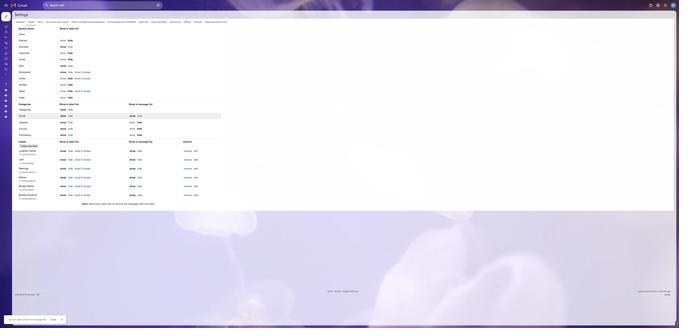 Task type: locate. For each thing, give the bounding box(es) containing it.
message for categories
[[154, 114, 165, 117]]

0 vertical spatial social
[[12, 58, 20, 61]]

0 vertical spatial memes
[[12, 116, 20, 119]]

0 vertical spatial meetings
[[12, 110, 23, 114]]

meetings for meetings 2 conversations
[[21, 186, 32, 189]]

2 for meetings 2 conversations
[[21, 190, 23, 193]]

0 vertical spatial sent
[[12, 40, 17, 43]]

1 horizontal spatial mirage
[[21, 205, 29, 208]]

and for blocked
[[88, 23, 93, 26]]

dazzle down mail
[[23, 98, 31, 102]]

1 if from the top
[[90, 79, 92, 82]]

sunshine down mirage glisten link
[[21, 128, 32, 131]]

4 and from the left
[[174, 23, 179, 26]]

conversation
[[23, 180, 38, 183], [23, 209, 38, 213]]

mirage glisten
[[12, 122, 29, 125]]

create new label button
[[21, 160, 43, 164]]

1 vertical spatial 0
[[21, 219, 23, 222]]

8 show if unread from the top
[[83, 205, 101, 209]]

0 horizontal spatial inbox
[[12, 28, 19, 31]]

1 · from the left
[[371, 322, 371, 325]]

sent inside navigation
[[12, 40, 17, 43]]

1 vertical spatial scheduled
[[21, 79, 34, 82]]

1 horizontal spatial sent
[[21, 72, 26, 75]]

0 for radiant sunshine 0 conversations
[[21, 219, 23, 222]]

leaf up meetings link
[[12, 104, 17, 108]]

unread
[[92, 79, 101, 82], [92, 86, 100, 89], [92, 100, 100, 103], [92, 166, 101, 169], [92, 176, 101, 179], [92, 186, 101, 189], [92, 196, 101, 199], [92, 205, 101, 209], [92, 215, 101, 218]]

show link
[[67, 43, 73, 47], [67, 57, 73, 61], [67, 65, 73, 68], [67, 86, 73, 89], [67, 100, 73, 103], [67, 107, 73, 110], [144, 141, 150, 145]]

remove
[[205, 215, 213, 218], [128, 225, 137, 228]]

settings
[[16, 14, 31, 19]]

unread for memes 2 conversations
[[92, 196, 101, 199]]

mirage down the memes 2 conversations
[[21, 205, 29, 208]]

1 vertical spatial remove
[[128, 225, 137, 228]]

radiant for radiant sunshine 0 conversations
[[21, 215, 30, 218]]

2 show in label list from the top
[[66, 156, 87, 159]]

sunshine for radiant sunshine 0 conversations
[[30, 215, 41, 218]]

show in message list for labels
[[143, 156, 170, 159]]

5 if from the top
[[90, 176, 92, 179]]

1 vertical spatial meetings
[[21, 186, 32, 189]]

remove right not at the bottom left of page
[[128, 225, 137, 228]]

0 vertical spatial message
[[154, 114, 165, 117]]

1 show in label list from the top
[[66, 114, 87, 117]]

social up 'updates' link
[[12, 58, 20, 61]]

radiant sunshine 0 conversations
[[21, 215, 41, 222]]

label inside button
[[36, 161, 42, 164]]

inbox right labels link
[[41, 23, 48, 26]]

inbox up snoozed link in the top left of the page
[[12, 28, 19, 31]]

1 vertical spatial show in message list
[[143, 156, 170, 159]]

conversation inside leaf 1 conversation
[[23, 180, 38, 183]]

0
[[21, 170, 23, 173], [21, 219, 23, 222]]

8 unread from the top
[[92, 205, 101, 209]]

leaf inside leaf 1 conversation
[[21, 176, 26, 179]]

laughter for laughter dazzle 0 conversations
[[21, 166, 32, 169]]

chat
[[168, 23, 174, 26]]

promotions up create
[[21, 149, 35, 152]]

footer
[[13, 322, 680, 328]]

0 horizontal spatial glisten
[[21, 122, 29, 125]]

sunshine
[[21, 128, 32, 131], [30, 215, 41, 218]]

· right terms
[[371, 322, 371, 325]]

promotions down the forums link
[[12, 75, 26, 79]]

leaf 1 conversation
[[21, 176, 38, 183]]

laughter dazzle
[[12, 98, 31, 102]]

label
[[77, 114, 83, 117], [77, 156, 83, 159], [36, 161, 42, 164], [113, 225, 119, 228]]

3 unread from the top
[[92, 100, 100, 103]]

0 vertical spatial conversation
[[23, 180, 38, 183]]

forums down radiant sunshine link
[[21, 141, 30, 145]]

dazzle down new
[[32, 166, 40, 169]]

label.
[[166, 225, 172, 228]]

forwarding and pop/imap
[[119, 23, 151, 26]]

show if unread for meetings 2 conversations
[[83, 186, 101, 189]]

mirage down memes link
[[12, 122, 20, 125]]

conversations inside the radiant sunshine 0 conversations
[[24, 219, 40, 222]]

0 vertical spatial laughter
[[12, 98, 22, 102]]

and right chat
[[174, 23, 179, 26]]

and for pop/imap
[[134, 23, 138, 26]]

memes down meetings link
[[12, 116, 20, 119]]

0 down create
[[21, 170, 23, 173]]

0 vertical spatial updates
[[12, 64, 22, 67]]

add-ons
[[154, 23, 165, 26]]

sent down snoozed link in the top left of the page
[[12, 40, 17, 43]]

conversations up mirage glisten 1 conversation
[[23, 199, 40, 203]]

if for radiant sunshine 0 conversations
[[90, 215, 92, 218]]

1 0 from the top
[[21, 170, 23, 173]]

conversation up the radiant sunshine 0 conversations
[[23, 209, 38, 213]]

1 vertical spatial radiant
[[21, 215, 30, 218]]

0 vertical spatial show in message list
[[143, 114, 170, 117]]

meetings down leaf 1 conversation
[[21, 186, 32, 189]]

0 down mirage glisten 1 conversation
[[21, 219, 23, 222]]

categories down "trash"
[[21, 114, 34, 117]]

mirage
[[12, 122, 20, 125], [21, 205, 29, 208]]

remove left edit
[[205, 215, 213, 218]]

5 show if unread from the top
[[83, 176, 101, 179]]

footer containing terms
[[13, 322, 680, 328]]

1 horizontal spatial social
[[21, 127, 28, 131]]

unread for meetings 2 conversations
[[92, 186, 101, 189]]

3 and from the left
[[134, 23, 138, 26]]

accounts
[[51, 23, 63, 26]]

show
[[67, 43, 73, 47], [67, 50, 74, 54], [67, 57, 73, 61], [67, 65, 73, 68], [67, 72, 74, 75], [67, 79, 74, 82], [83, 79, 89, 82], [67, 86, 73, 89], [83, 86, 89, 89], [67, 93, 73, 96], [67, 100, 73, 103], [83, 100, 89, 103], [67, 107, 73, 110], [67, 120, 74, 124], [67, 127, 74, 131], [67, 134, 74, 138], [67, 141, 74, 145], [144, 141, 150, 145], [67, 149, 74, 152], [67, 166, 74, 169], [83, 166, 89, 169], [67, 176, 74, 179], [83, 176, 89, 179], [67, 186, 74, 189], [83, 186, 89, 189], [67, 196, 74, 199], [83, 196, 89, 199], [67, 205, 74, 209], [83, 205, 89, 209], [144, 205, 151, 209], [67, 215, 74, 218], [83, 215, 89, 218]]

0 vertical spatial mirage
[[12, 122, 20, 125]]

1 horizontal spatial dazzle
[[32, 166, 40, 169]]

0 vertical spatial dazzle
[[23, 98, 31, 102]]

add-
[[154, 23, 161, 26]]

5 unread from the top
[[92, 176, 101, 179]]

0 horizontal spatial dazzle
[[23, 98, 31, 102]]

categories for show in label list
[[21, 114, 34, 117]]

glisten up radiant sunshine
[[21, 122, 29, 125]]

scheduled up drafts
[[21, 79, 34, 82]]

2 if from the top
[[90, 86, 92, 89]]

1 vertical spatial message
[[154, 156, 165, 159]]

1 conversation from the top
[[23, 180, 38, 183]]

0 inside laughter dazzle 0 conversations
[[21, 170, 23, 173]]

0 horizontal spatial sent
[[12, 40, 17, 43]]

0 vertical spatial remove
[[205, 215, 213, 218]]

radiant
[[12, 128, 21, 131], [21, 215, 30, 218]]

glisten for mirage glisten 1 conversation
[[30, 205, 38, 208]]

updates down radiant sunshine link
[[21, 134, 31, 138]]

0 vertical spatial scheduled
[[12, 46, 25, 49]]

forums link
[[12, 70, 21, 73]]

7 show if unread link from the top
[[83, 205, 101, 209]]

1 vertical spatial dazzle
[[32, 166, 40, 169]]

sunshine down mirage glisten 1 conversation
[[30, 215, 41, 218]]

6 show if unread from the top
[[83, 186, 101, 189]]

forums down 'updates' link
[[12, 70, 21, 73]]

6 show if unread link from the top
[[83, 196, 101, 199]]

show in label list
[[66, 114, 87, 117], [66, 156, 87, 159]]

0 vertical spatial glisten
[[21, 122, 29, 125]]

1 horizontal spatial labels
[[30, 23, 38, 26]]

1 horizontal spatial inbox
[[21, 36, 28, 40]]

radiant inside the radiant sunshine 0 conversations
[[21, 215, 30, 218]]

dazzle for laughter dazzle
[[23, 98, 31, 102]]

show in label list for labels
[[66, 156, 87, 159]]

memes for memes 2 conversations
[[21, 195, 29, 199]]

0 vertical spatial 1
[[21, 180, 22, 183]]

1 show in message list from the top
[[143, 114, 170, 117]]

1 vertical spatial labels
[[21, 156, 29, 159]]

gmail image
[[12, 2, 32, 10]]

navigation containing snoozed
[[0, 12, 45, 328]]

meetings up memes link
[[12, 110, 23, 114]]

navigation
[[0, 12, 45, 328]]

updates up the forums link
[[12, 64, 22, 67]]

conversations up leaf 1 conversation
[[24, 170, 40, 173]]

message for labels
[[154, 156, 165, 159]]

and left pop/imap
[[134, 23, 138, 26]]

1 up meetings 2 conversations at the left of page
[[21, 180, 22, 183]]

mirage glisten 1 conversation
[[21, 205, 38, 213]]

show if unread link for radiant sunshine 0 conversations
[[83, 215, 101, 218]]

0 for laughter dazzle 0 conversations
[[21, 170, 23, 173]]

1 vertical spatial mirage
[[21, 205, 29, 208]]

0 vertical spatial promotions
[[12, 75, 26, 79]]

drafts
[[21, 86, 28, 89]]

categories
[[12, 52, 25, 55], [21, 114, 34, 117], [21, 120, 34, 124]]

2 for memes 2 conversations
[[21, 199, 23, 203]]

memes down meetings 2 conversations at the left of page
[[21, 195, 29, 199]]

4 show if unread link from the top
[[83, 176, 101, 179]]

radiant down mirage glisten 1 conversation
[[21, 215, 30, 218]]

conversation inside mirage glisten 1 conversation
[[23, 209, 38, 213]]

remove inside remove link
[[205, 215, 213, 218]]

1 message from the top
[[154, 114, 165, 117]]

2 0 from the top
[[21, 219, 23, 222]]

labels up create
[[21, 156, 29, 159]]

promotions
[[12, 75, 26, 79], [21, 149, 35, 152]]

removing
[[99, 225, 110, 228]]

scheduled
[[12, 46, 25, 49], [21, 79, 34, 82]]

0 vertical spatial radiant
[[12, 128, 21, 131]]

9 unread from the top
[[92, 215, 101, 218]]

2 inside the memes 2 conversations
[[21, 199, 23, 203]]

radiant down mirage glisten
[[12, 128, 21, 131]]

messages
[[142, 225, 154, 228]]

7 if from the top
[[90, 196, 92, 199]]

2 1 from the top
[[21, 209, 22, 213]]

1 vertical spatial 2
[[21, 199, 23, 203]]

conversations down mirage glisten 1 conversation
[[24, 219, 40, 222]]

0 vertical spatial labels
[[30, 23, 38, 26]]

0 vertical spatial snoozed
[[12, 34, 22, 37]]

dazzle inside navigation
[[23, 98, 31, 102]]

list
[[84, 114, 87, 117], [166, 114, 170, 117], [84, 156, 87, 159], [166, 156, 170, 159]]

social
[[12, 58, 20, 61], [21, 127, 28, 131]]

9 if from the top
[[90, 215, 92, 218]]

1 vertical spatial inbox link
[[12, 28, 19, 31]]

categories up radiant sunshine
[[21, 120, 34, 124]]

unread for mirage glisten 1 conversation
[[92, 205, 101, 209]]

show if unread
[[83, 79, 101, 82], [83, 86, 100, 89], [83, 100, 100, 103], [83, 166, 101, 169], [83, 176, 101, 179], [83, 186, 101, 189], [83, 196, 101, 199], [83, 205, 101, 209], [83, 215, 101, 218]]

2 and from the left
[[88, 23, 93, 26]]

radiant for radiant sunshine
[[12, 128, 21, 131]]

and right filters
[[88, 23, 93, 26]]

categories down the scheduled link
[[12, 52, 25, 55]]

updates link
[[12, 64, 22, 67]]

1 horizontal spatial radiant
[[21, 215, 30, 218]]

0 horizontal spatial ·
[[371, 322, 371, 325]]

1 unread from the top
[[92, 79, 101, 82]]

6 if from the top
[[90, 186, 92, 189]]

leaf for leaf
[[12, 104, 17, 108]]

leaf down laughter dazzle 0 conversations
[[21, 176, 26, 179]]

8 if from the top
[[90, 205, 92, 209]]

conversations
[[24, 170, 40, 173], [23, 190, 40, 193], [23, 199, 40, 203], [24, 219, 40, 222]]

laughter down create
[[21, 166, 32, 169]]

laughter inside laughter dazzle 0 conversations
[[21, 166, 32, 169]]

scheduled up categories link
[[12, 46, 25, 49]]

meetings 2 conversations
[[21, 186, 40, 193]]

dazzle
[[23, 98, 31, 102], [32, 166, 40, 169]]

hide
[[76, 72, 81, 75], [76, 79, 81, 82], [75, 86, 81, 89], [75, 93, 81, 96], [75, 100, 81, 103], [76, 141, 81, 145], [152, 141, 158, 145], [76, 149, 81, 152], [76, 166, 81, 169], [76, 176, 81, 179], [76, 186, 81, 189], [76, 196, 81, 199], [76, 205, 81, 209], [153, 205, 158, 209], [76, 215, 81, 218], [153, 215, 158, 218]]

snoozed up important
[[21, 50, 31, 54]]

2 2 from the top
[[21, 199, 23, 203]]

snoozed up sent link
[[12, 34, 22, 37]]

inbox link up snoozed link in the top left of the page
[[12, 28, 19, 31]]

1 vertical spatial categories
[[21, 114, 34, 117]]

memes link
[[12, 116, 20, 119]]

0 vertical spatial 0
[[21, 170, 23, 173]]

1 vertical spatial 1
[[21, 209, 22, 213]]

1 vertical spatial laughter
[[21, 166, 32, 169]]

1 vertical spatial show in label list
[[66, 156, 87, 159]]

social down mirage glisten link
[[21, 127, 28, 131]]

0 vertical spatial inbox link
[[41, 23, 48, 26]]

glisten down the memes 2 conversations
[[30, 205, 38, 208]]

2 conversation from the top
[[23, 209, 38, 213]]

terms link
[[364, 322, 370, 325]]

inbox down system
[[21, 36, 28, 40]]

keyboard shortcuts link
[[228, 23, 252, 26]]

9 show if unread from the top
[[83, 215, 101, 218]]

1 1 from the top
[[21, 180, 22, 183]]

0 horizontal spatial social
[[12, 58, 20, 61]]

laughter up leaf link
[[12, 98, 22, 102]]

show if unread link for memes 2 conversations
[[83, 196, 101, 199]]

·
[[371, 322, 371, 325], [380, 322, 381, 325]]

8 show if unread link from the top
[[83, 215, 101, 218]]

6 unread from the top
[[92, 186, 101, 189]]

categories for show
[[21, 120, 34, 124]]

show if unread for mirage glisten 1 conversation
[[83, 205, 101, 209]]

sent
[[12, 40, 17, 43], [21, 72, 26, 75]]

7 unread from the top
[[92, 196, 101, 199]]

4 unread from the top
[[92, 166, 101, 169]]

leaf link
[[12, 104, 17, 108]]

labels up labels
[[30, 23, 38, 26]]

0 horizontal spatial radiant
[[12, 128, 21, 131]]

forums
[[12, 70, 21, 73], [21, 141, 30, 145]]

0 vertical spatial leaf
[[12, 104, 17, 108]]

dazzle inside laughter dazzle 0 conversations
[[32, 166, 40, 169]]

1 2 from the top
[[21, 190, 23, 193]]

mirage inside mirage glisten 1 conversation
[[21, 205, 29, 208]]

1 inside mirage glisten 1 conversation
[[21, 209, 22, 213]]

inbox link
[[41, 23, 48, 26], [12, 28, 19, 31]]

general
[[18, 23, 27, 26]]

sunshine inside the radiant sunshine 0 conversations
[[30, 215, 41, 218]]

1 vertical spatial sent
[[21, 72, 26, 75]]

0 horizontal spatial memes
[[12, 116, 20, 119]]

1 inside leaf 1 conversation
[[21, 180, 22, 183]]

and left import
[[63, 23, 68, 26]]

import
[[69, 23, 77, 26]]

4 if from the top
[[90, 166, 92, 169]]

memes for memes
[[12, 116, 20, 119]]

0 horizontal spatial mirage
[[12, 122, 20, 125]]

1 horizontal spatial forums
[[21, 141, 30, 145]]

0 horizontal spatial leaf
[[12, 104, 17, 108]]

1 up the radiant sunshine 0 conversations
[[21, 209, 22, 213]]

2 show in message list from the top
[[143, 156, 170, 159]]

1 horizontal spatial ·
[[380, 322, 381, 325]]

spam
[[21, 100, 28, 103]]

0 vertical spatial show in label list
[[66, 114, 87, 117]]

· right privacy
[[380, 322, 381, 325]]

glisten inside mirage glisten 1 conversation
[[30, 205, 38, 208]]

2 vertical spatial categories
[[21, 120, 34, 124]]

alert
[[6, 9, 680, 12]]

1 vertical spatial sunshine
[[30, 215, 41, 218]]

1 vertical spatial social
[[21, 127, 28, 131]]

mirage inside navigation
[[12, 122, 20, 125]]

meetings inside meetings 2 conversations
[[21, 186, 32, 189]]

4 show if unread from the top
[[83, 166, 101, 169]]

show if unread for radiant sunshine 0 conversations
[[83, 215, 101, 218]]

1 and from the left
[[63, 23, 68, 26]]

0 horizontal spatial remove
[[128, 225, 137, 228]]

laughter
[[12, 98, 22, 102], [21, 166, 32, 169]]

promotions inside navigation
[[12, 75, 26, 79]]

1 vertical spatial leaf
[[21, 176, 26, 179]]

conversations inside laughter dazzle 0 conversations
[[24, 170, 40, 173]]

1 vertical spatial memes
[[21, 195, 29, 199]]

0 vertical spatial 2
[[21, 190, 23, 193]]

0 inside the radiant sunshine 0 conversations
[[21, 219, 23, 222]]

2 message from the top
[[154, 156, 165, 159]]

social inside navigation
[[12, 58, 20, 61]]

2 inside meetings 2 conversations
[[21, 190, 23, 193]]

0 vertical spatial forums
[[12, 70, 21, 73]]

inbox link right labels link
[[41, 23, 48, 26]]

and
[[63, 23, 68, 26], [88, 23, 93, 26], [134, 23, 138, 26], [174, 23, 179, 26]]

and for meet
[[174, 23, 179, 26]]

show in message list
[[143, 114, 170, 117], [143, 156, 170, 159]]

0 vertical spatial sunshine
[[21, 128, 32, 131]]

sent up promotions link
[[21, 72, 26, 75]]

2 up the memes 2 conversations
[[21, 190, 23, 193]]

1 horizontal spatial remove
[[205, 215, 213, 218]]

themes
[[215, 23, 225, 26]]

glisten for mirage glisten
[[21, 122, 29, 125]]

0 vertical spatial inbox
[[41, 23, 48, 26]]

7 show if unread from the top
[[83, 196, 101, 199]]

1 vertical spatial conversation
[[23, 209, 38, 213]]

5 show if unread link from the top
[[83, 186, 101, 189]]

snoozed
[[12, 34, 22, 37], [21, 50, 31, 54]]

advanced search options image
[[172, 2, 180, 9]]

1 horizontal spatial glisten
[[30, 205, 38, 208]]

2 unread from the top
[[92, 86, 100, 89]]

labels
[[30, 23, 38, 26], [21, 156, 29, 159]]

memes inside the memes 2 conversations
[[21, 195, 29, 199]]

1 vertical spatial glisten
[[30, 205, 38, 208]]

1 horizontal spatial leaf
[[21, 176, 26, 179]]

ons
[[161, 23, 165, 26]]

conversations up the memes 2 conversations
[[23, 190, 40, 193]]

3 show if unread link from the top
[[83, 166, 101, 169]]

show if unread for leaf 1 conversation
[[83, 176, 101, 179]]

meetings
[[12, 110, 23, 114], [21, 186, 32, 189]]

1
[[21, 180, 22, 183], [21, 209, 22, 213]]

conversation up meetings 2 conversations at the left of page
[[23, 180, 38, 183]]

glisten
[[21, 122, 29, 125], [30, 205, 38, 208]]

None search field
[[47, 1, 181, 10]]

1 horizontal spatial memes
[[21, 195, 29, 199]]

hide link
[[76, 72, 81, 75], [76, 79, 81, 82], [76, 141, 81, 145], [76, 149, 81, 152], [76, 166, 81, 169], [76, 176, 81, 179], [76, 186, 81, 189], [76, 196, 81, 199], [76, 205, 81, 209], [153, 205, 158, 209], [76, 215, 81, 218], [153, 215, 158, 218]]

2 up mirage glisten 1 conversation
[[21, 199, 23, 203]]



Task type: vqa. For each thing, say whether or not it's contained in the screenshot.


Task type: describe. For each thing, give the bounding box(es) containing it.
starred
[[21, 43, 30, 47]]

add-ons link
[[154, 23, 165, 26]]

labels
[[31, 30, 38, 33]]

0 horizontal spatial forums
[[12, 70, 21, 73]]

leaf for leaf 1 conversation
[[21, 176, 26, 179]]

themes link
[[215, 23, 225, 26]]

forwarding
[[119, 23, 133, 26]]

filters and blocked addresses link
[[80, 23, 116, 26]]

show if unread link for meetings 2 conversations
[[83, 186, 101, 189]]

if for meetings 2 conversations
[[90, 186, 92, 189]]

laughter dazzle link
[[12, 98, 31, 102]]

show if unread for laughter dazzle 0 conversations
[[83, 166, 101, 169]]

1 vertical spatial forums
[[21, 141, 30, 145]]

follow link to manage storage image
[[41, 326, 44, 328]]

1 vertical spatial updates
[[21, 134, 31, 138]]

addresses
[[104, 23, 116, 26]]

create
[[23, 161, 30, 164]]

radiant sunshine link
[[12, 128, 32, 131]]

advanced
[[189, 23, 201, 26]]

chat and meet link
[[168, 23, 186, 26]]

labels link
[[30, 23, 38, 26]]

the
[[138, 225, 142, 228]]

unread for leaf 1 conversation
[[92, 176, 101, 179]]

0 horizontal spatial labels
[[21, 156, 29, 159]]

memes 2 conversations
[[21, 195, 40, 203]]

1 vertical spatial inbox
[[12, 28, 19, 31]]

accounts and import link
[[51, 23, 77, 26]]

2 show if unread link from the top
[[83, 100, 100, 103]]

dazzle for laughter dazzle 0 conversations
[[32, 166, 40, 169]]

radiant sunshine
[[12, 128, 32, 131]]

edit link
[[216, 215, 220, 218]]

sunshine for radiant sunshine
[[21, 128, 32, 131]]

removing a label will not remove the messages with that label.
[[98, 225, 172, 228]]

mirage glisten link
[[12, 122, 29, 125]]

meetings link
[[12, 110, 23, 114]]

promotions link
[[12, 75, 26, 79]]

and for import
[[63, 23, 68, 26]]

laughter for laughter dazzle
[[12, 98, 22, 102]]

advanced link
[[189, 23, 201, 26]]

show if unread link for leaf 1 conversation
[[83, 176, 101, 179]]

if for mirage glisten 1 conversation
[[90, 205, 92, 209]]

2 show if unread from the top
[[83, 86, 100, 89]]

laughter dazzle 0 conversations
[[21, 166, 40, 173]]

blocked
[[93, 23, 103, 26]]

general link
[[18, 23, 27, 26]]

mirage for mirage glisten 1 conversation
[[21, 205, 29, 208]]

offline
[[204, 23, 212, 26]]

show if unread link for mirage glisten 1 conversation
[[83, 205, 101, 209]]

privacy link
[[372, 322, 379, 325]]

that
[[161, 225, 165, 228]]

all
[[21, 93, 24, 96]]

show in label list for categories
[[66, 114, 87, 117]]

filters and blocked addresses
[[80, 23, 116, 26]]

Search mail text field
[[56, 4, 163, 8]]

1 show if unread from the top
[[83, 79, 101, 82]]

if for memes 2 conversations
[[90, 196, 92, 199]]

3 show if unread from the top
[[83, 100, 100, 103]]

mail
[[25, 93, 29, 96]]

forwarding and pop/imap link
[[119, 23, 151, 26]]

show if unread link for laughter dazzle 0 conversations
[[83, 166, 101, 169]]

important
[[21, 57, 33, 61]]

2 vertical spatial inbox
[[21, 36, 28, 40]]

privacy
[[372, 322, 379, 325]]

trash
[[21, 107, 28, 110]]

categories link
[[12, 52, 25, 55]]

a
[[111, 225, 112, 228]]

pop/imap
[[139, 23, 151, 26]]

mirage for mirage glisten
[[12, 122, 20, 125]]

main menu image
[[4, 4, 9, 8]]

0 horizontal spatial inbox link
[[12, 28, 19, 31]]

system
[[21, 30, 30, 33]]

system labels
[[21, 30, 38, 33]]

scheduled inside navigation
[[12, 46, 25, 49]]

remove link
[[205, 215, 213, 218]]

shortcuts
[[240, 23, 252, 26]]

program policies link
[[381, 322, 398, 325]]

sent link
[[12, 40, 17, 43]]

1 vertical spatial promotions
[[21, 149, 35, 152]]

create new label
[[23, 161, 42, 164]]

filters
[[80, 23, 87, 26]]

keyboard shortcuts
[[228, 23, 252, 26]]

terms · privacy · program policies
[[364, 322, 398, 325]]

with
[[155, 225, 160, 228]]

conversations inside meetings 2 conversations
[[23, 190, 40, 193]]

offline link
[[204, 23, 212, 26]]

not
[[124, 225, 128, 228]]

snoozed link
[[12, 34, 22, 37]]

scheduled link
[[12, 46, 25, 49]]

edit
[[216, 215, 220, 218]]

meet
[[180, 23, 186, 26]]

will
[[119, 225, 123, 228]]

1 horizontal spatial inbox link
[[41, 23, 48, 26]]

2 · from the left
[[380, 322, 381, 325]]

chat and meet
[[168, 23, 186, 26]]

if for leaf 1 conversation
[[90, 176, 92, 179]]

unread for radiant sunshine 0 conversations
[[92, 215, 101, 218]]

accounts and import
[[51, 23, 77, 26]]

meetings for meetings
[[12, 110, 23, 114]]

0 vertical spatial categories
[[12, 52, 25, 55]]

policies
[[390, 322, 398, 325]]

show if unread for memes 2 conversations
[[83, 196, 101, 199]]

program
[[381, 322, 390, 325]]

new
[[31, 161, 36, 164]]

keyboard
[[228, 23, 240, 26]]

all mail
[[21, 93, 29, 96]]

2 horizontal spatial inbox
[[41, 23, 48, 26]]

1 show if unread link from the top
[[83, 79, 101, 82]]

social link
[[12, 58, 20, 61]]

if for laughter dazzle 0 conversations
[[90, 166, 92, 169]]

terms
[[364, 322, 370, 325]]

conversations inside the memes 2 conversations
[[23, 199, 40, 203]]

3 if from the top
[[90, 100, 92, 103]]

unread for laughter dazzle 0 conversations
[[92, 166, 101, 169]]

show in message list for categories
[[143, 114, 170, 117]]

1 vertical spatial snoozed
[[21, 50, 31, 54]]

chats
[[21, 65, 28, 68]]

search mail image
[[49, 3, 55, 9]]



